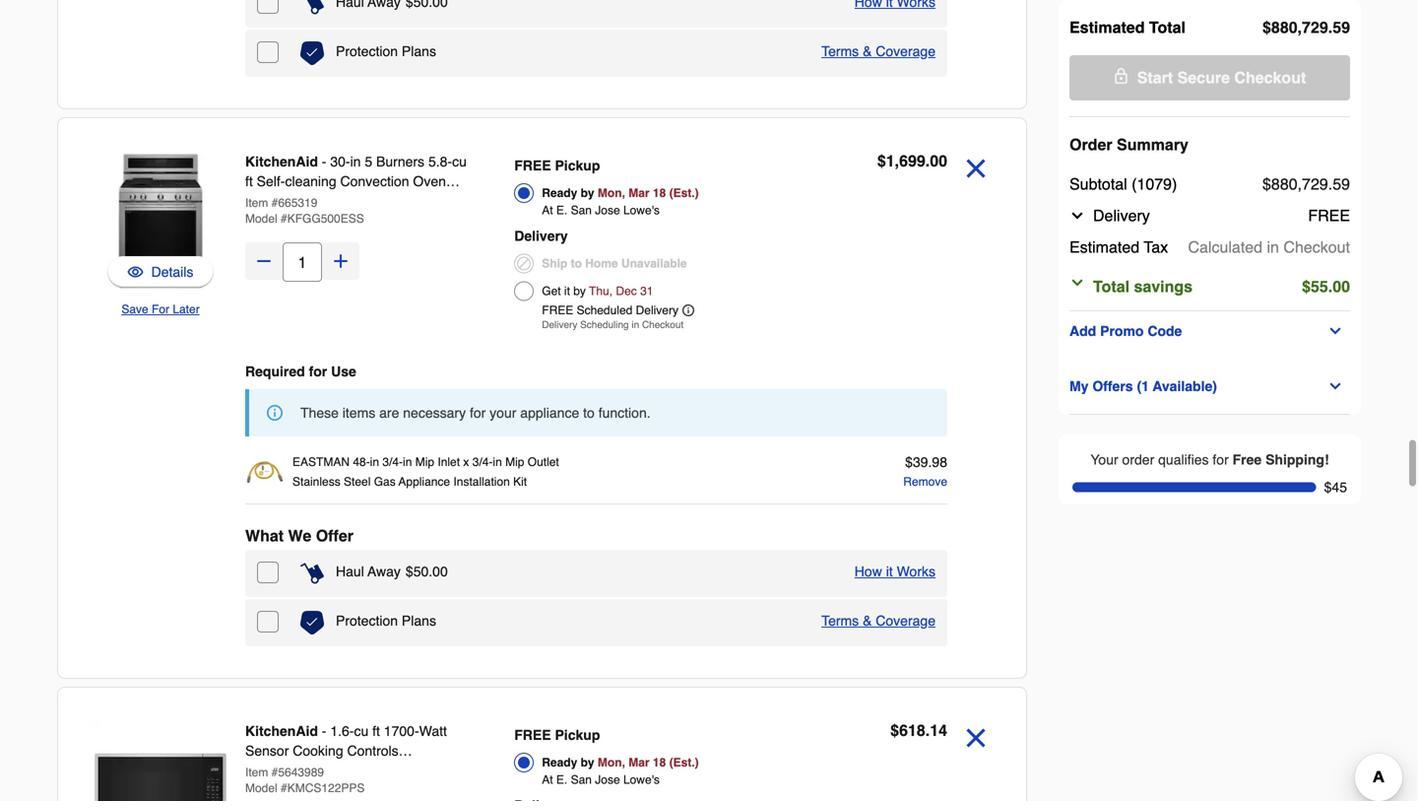 Task type: describe. For each thing, give the bounding box(es) containing it.
haul
[[336, 564, 364, 579]]

terms & coverage button for haul away filled image
[[822, 41, 936, 61]]

order summary
[[1070, 135, 1189, 154]]

these items are necessary for your appliance to function.
[[301, 405, 651, 421]]

1 vertical spatial by
[[574, 284, 586, 298]]

item #665319 model #kfgg500ess
[[245, 196, 364, 226]]

it for get
[[564, 284, 570, 298]]

lowe's for $ 618 . 14
[[624, 773, 660, 787]]

promo
[[1101, 323, 1144, 339]]

add promo code link
[[1070, 319, 1351, 343]]

$ 618 . 14
[[891, 721, 948, 739]]

in right "calculated" at the top of the page
[[1268, 238, 1280, 256]]

(1079)
[[1132, 175, 1178, 193]]

info image
[[683, 304, 695, 316]]

away
[[368, 564, 401, 579]]

1.6-cu ft 1700-watt sensor cooking controls countertop microwave (stainless steel)
[[245, 723, 448, 798]]

burners
[[376, 154, 425, 169]]

available)
[[1153, 378, 1218, 394]]

pickup for $ 618 . 14
[[555, 727, 600, 743]]

ready for $ 618 . 14
[[542, 756, 578, 770]]

terms for haul away filled icon terms & coverage button
[[822, 613, 859, 629]]

x
[[463, 455, 469, 469]]

free
[[1233, 452, 1262, 468]]

my offers (1 available) link
[[1070, 374, 1351, 398]]

(stainless inside 1.6-cu ft 1700-watt sensor cooking controls countertop microwave (stainless steel)
[[387, 763, 448, 778]]

home
[[585, 257, 618, 270]]

delivery scheduling in checkout
[[542, 319, 684, 331]]

range
[[407, 193, 448, 209]]

eastman 48-in 3/4-in mip inlet x 3/4-in mip outlet stainless steel gas appliance installation kit
[[293, 455, 559, 489]]

(stainless inside "30-in 5 burners 5.8-cu ft self-cleaning convection oven freestanding natural gas range (stainless steel)"
[[245, 213, 306, 229]]

$ 55 .00
[[1303, 277, 1351, 296]]

steel
[[344, 475, 371, 489]]

estimated total
[[1070, 18, 1186, 36]]

kitchenaid - for $ 618 . 14
[[245, 723, 330, 739]]

my offers (1 available)
[[1070, 378, 1218, 394]]

cleaning
[[285, 173, 337, 189]]

remove button
[[904, 472, 948, 492]]

1,699
[[886, 152, 926, 170]]

5.8-
[[429, 154, 452, 169]]

(1
[[1137, 378, 1150, 394]]

self-
[[257, 173, 285, 189]]

plans for haul away filled icon protection plan filled image
[[402, 613, 436, 629]]

$39.98
[[906, 454, 948, 470]]

convection
[[340, 173, 409, 189]]

are
[[379, 405, 399, 421]]

delivery down 31
[[636, 303, 679, 317]]

required
[[245, 364, 305, 379]]

how it works
[[855, 564, 936, 579]]

qualifies
[[1159, 452, 1209, 468]]

item #5643989 model #kmcs122pps
[[245, 766, 365, 795]]

thu,
[[589, 284, 613, 298]]

remove item image for $ 618 . 14
[[960, 721, 993, 755]]

14
[[930, 721, 948, 739]]

cu inside 1.6-cu ft 1700-watt sensor cooking controls countertop microwave (stainless steel)
[[354, 723, 369, 739]]

coverage for terms & coverage button for haul away filled image
[[876, 43, 936, 59]]

delivery down get
[[542, 319, 578, 331]]

appliance
[[521, 405, 580, 421]]

calculated in checkout
[[1189, 238, 1351, 256]]

gas inside "eastman 48-in 3/4-in mip inlet x 3/4-in mip outlet stainless steel gas appliance installation kit"
[[374, 475, 396, 489]]

scheduling
[[580, 319, 629, 331]]

works
[[897, 564, 936, 579]]

1700-
[[384, 723, 419, 739]]

total savings
[[1094, 277, 1193, 296]]

cu inside "30-in 5 burners 5.8-cu ft self-cleaning convection oven freestanding natural gas range (stainless steel)"
[[452, 154, 467, 169]]

1.6-cu ft 1700-watt sensor cooking controls countertop microwave (stainless steel) image
[[90, 719, 232, 801]]

in up installation
[[493, 455, 502, 469]]

save for later button
[[121, 300, 200, 319]]

model for $ 618 . 14
[[245, 781, 278, 795]]

add
[[1070, 323, 1097, 339]]

inlet
[[438, 455, 460, 469]]

secure image
[[1114, 68, 1130, 84]]

protection plans for haul away filled icon protection plan filled image
[[336, 613, 436, 629]]

steel) inside 1.6-cu ft 1700-watt sensor cooking controls countertop microwave (stainless steel)
[[245, 782, 281, 798]]

jose for $ 618 . 14
[[595, 773, 620, 787]]

1 horizontal spatial for
[[470, 405, 486, 421]]

subtotal
[[1070, 175, 1128, 193]]

oven
[[413, 173, 446, 189]]

shipping!
[[1266, 452, 1330, 468]]

48-in 3/4-in mip inlet x 3/4-in mip outlet stainless steel gas appliance installation kit image
[[245, 452, 285, 492]]

how it works button
[[855, 562, 936, 581]]

these
[[301, 405, 339, 421]]

ft inside "30-in 5 burners 5.8-cu ft self-cleaning convection oven freestanding natural gas range (stainless steel)"
[[245, 173, 253, 189]]

controls
[[347, 743, 399, 759]]

your order qualifies for free shipping!
[[1091, 452, 1330, 468]]

protection plans for protection plan filled image corresponding to haul away filled image
[[336, 43, 436, 59]]

terms & coverage for terms & coverage button for haul away filled image
[[822, 43, 936, 59]]

microwave
[[317, 763, 383, 778]]

618
[[900, 721, 926, 739]]

it for how
[[886, 564, 893, 579]]

unavailable
[[622, 257, 687, 270]]

add promo code
[[1070, 323, 1183, 339]]

0 vertical spatial for
[[309, 364, 327, 379]]

(est.) for $ 1,699 .00
[[670, 186, 699, 200]]

ready by mon, mar 18 (est.) for $ 1,699 .00
[[542, 186, 699, 200]]

san for $ 618 . 14
[[571, 773, 592, 787]]

secure
[[1178, 68, 1231, 87]]

your
[[490, 405, 517, 421]]

.00 for $ 55 .00
[[1329, 277, 1351, 296]]

haul away filled image
[[301, 0, 324, 16]]

55
[[1311, 277, 1329, 296]]

Stepper number input field with increment and decrement buttons number field
[[283, 242, 322, 282]]

protection plan filled image for haul away filled icon
[[301, 611, 324, 635]]

required for use
[[245, 364, 356, 379]]

#kmcs122pps
[[281, 781, 365, 795]]

18 for $ 1,699 .00
[[653, 186, 666, 200]]

$ 1,699 .00
[[878, 152, 948, 170]]

for
[[152, 302, 169, 316]]

get
[[542, 284, 561, 298]]

checkout for calculated in checkout
[[1284, 238, 1351, 256]]

0 horizontal spatial total
[[1094, 277, 1130, 296]]

protection plan filled image for haul away filled image
[[301, 41, 324, 65]]

save for later
[[121, 302, 200, 316]]

ft inside 1.6-cu ft 1700-watt sensor cooking controls countertop microwave (stainless steel)
[[373, 723, 380, 739]]

order
[[1123, 452, 1155, 468]]

. for estimated total
[[1329, 18, 1333, 36]]

48-
[[353, 455, 370, 469]]

dec
[[616, 284, 637, 298]]

at for $ 1,699 .00
[[542, 203, 553, 217]]

pickup for $ 1,699 .00
[[555, 158, 600, 173]]

estimated for estimated tax
[[1070, 238, 1140, 256]]

free pickup option group
[[515, 721, 788, 801]]

save
[[121, 302, 148, 316]]

kitchenaid for $ 618 . 14
[[245, 723, 318, 739]]

checkout inside option group
[[642, 319, 684, 331]]

2 vertical spatial .
[[926, 721, 930, 739]]

coverage for haul away filled icon terms & coverage button
[[876, 613, 936, 629]]

in inside "30-in 5 burners 5.8-cu ft self-cleaning convection oven freestanding natural gas range (stainless steel)"
[[350, 154, 361, 169]]

1 mip from the left
[[416, 455, 435, 469]]

get it by thu, dec 31
[[542, 284, 654, 298]]

details
[[151, 264, 194, 280]]

items
[[343, 405, 376, 421]]

59 for estimated total
[[1333, 18, 1351, 36]]

scheduled
[[577, 303, 633, 317]]

block image
[[515, 254, 534, 273]]

code
[[1148, 323, 1183, 339]]



Task type: locate. For each thing, give the bounding box(es) containing it.
haul away filled image
[[301, 562, 324, 585]]

model down freestanding
[[245, 212, 278, 226]]

0 vertical spatial &
[[863, 43, 872, 59]]

kitchenaid for $ 1,699 .00
[[245, 154, 318, 169]]

1 vertical spatial cu
[[354, 723, 369, 739]]

1 (est.) from the top
[[670, 186, 699, 200]]

5
[[365, 154, 373, 169]]

estimated down chevron down icon
[[1070, 238, 1140, 256]]

chevron down image inside add promo code link
[[1328, 323, 1344, 339]]

chevron down image up add
[[1070, 275, 1086, 291]]

(stainless
[[245, 213, 306, 229], [387, 763, 448, 778]]

2 880,729 from the top
[[1272, 175, 1329, 193]]

2 vertical spatial .00
[[429, 564, 448, 579]]

1 vertical spatial 880,729
[[1272, 175, 1329, 193]]

use
[[331, 364, 356, 379]]

checkout
[[1235, 68, 1307, 87], [1284, 238, 1351, 256], [642, 319, 684, 331]]

at for $ 618 . 14
[[542, 773, 553, 787]]

protection plan filled image down haul away filled image
[[301, 41, 324, 65]]

2 mip from the left
[[506, 455, 525, 469]]

1 coverage from the top
[[876, 43, 936, 59]]

1 vertical spatial gas
[[374, 475, 396, 489]]

terms & coverage for haul away filled icon terms & coverage button
[[822, 613, 936, 629]]

subtotal (1079)
[[1070, 175, 1178, 193]]

1 protection from the top
[[336, 43, 398, 59]]

chevron down image inside my offers (1 available) link
[[1328, 378, 1344, 394]]

0 vertical spatial remove item image
[[960, 152, 993, 185]]

plans for protection plan filled image corresponding to haul away filled image
[[402, 43, 436, 59]]

free pickup inside option group
[[515, 727, 600, 743]]

1 vertical spatial steel)
[[245, 782, 281, 798]]

2 3/4- from the left
[[473, 455, 493, 469]]

1 vertical spatial model
[[245, 781, 278, 795]]

coverage
[[876, 43, 936, 59], [876, 613, 936, 629]]

to left 'function.' on the left of the page
[[583, 405, 595, 421]]

(est.) for $ 618 . 14
[[670, 756, 699, 770]]

. for subtotal (1079)
[[1329, 175, 1333, 193]]

0 vertical spatial 880,729
[[1272, 18, 1329, 36]]

1 vertical spatial protection
[[336, 613, 398, 629]]

1 pickup from the top
[[555, 158, 600, 173]]

0 vertical spatial -
[[322, 154, 327, 169]]

sensor
[[245, 743, 289, 759]]

steel) inside "30-in 5 burners 5.8-cu ft self-cleaning convection oven freestanding natural gas range (stainless steel)"
[[310, 213, 346, 229]]

eastman
[[293, 455, 350, 469]]

estimated for estimated total
[[1070, 18, 1145, 36]]

0 vertical spatial protection plans
[[336, 43, 436, 59]]

terms
[[822, 43, 859, 59], [822, 613, 859, 629]]

1 vertical spatial 18
[[653, 756, 666, 770]]

how
[[855, 564, 883, 579]]

1 vertical spatial protection plans
[[336, 613, 436, 629]]

1 18 from the top
[[653, 186, 666, 200]]

1 kitchenaid - from the top
[[245, 154, 330, 169]]

mon, for $ 1,699 .00
[[598, 186, 626, 200]]

1 item from the top
[[245, 196, 268, 210]]

2 vertical spatial for
[[1213, 452, 1229, 468]]

ready by mon, mar 18 (est.)
[[542, 186, 699, 200], [542, 756, 699, 770]]

free pickup
[[515, 158, 600, 173], [515, 727, 600, 743]]

#kfgg500ess
[[281, 212, 364, 226]]

2 item from the top
[[245, 766, 268, 779]]

option group
[[515, 152, 788, 336]]

your
[[1091, 452, 1119, 468]]

2 terms & coverage from the top
[[822, 613, 936, 629]]

mon, inside option group
[[598, 186, 626, 200]]

ship to home unavailable
[[542, 257, 687, 270]]

cu right "burners"
[[452, 154, 467, 169]]

1 horizontal spatial total
[[1150, 18, 1186, 36]]

2 terms from the top
[[822, 613, 859, 629]]

#5643989
[[272, 766, 324, 779]]

terms & coverage button
[[822, 41, 936, 61], [822, 611, 936, 631]]

countertop
[[245, 763, 314, 778]]

- for $ 618 . 14
[[322, 723, 327, 739]]

1 vertical spatial to
[[583, 405, 595, 421]]

2 mar from the top
[[629, 756, 650, 770]]

kitchenaid up sensor
[[245, 723, 318, 739]]

18 for $ 618 . 14
[[653, 756, 666, 770]]

checkout right secure
[[1235, 68, 1307, 87]]

0 vertical spatial chevron down image
[[1070, 275, 1086, 291]]

$ 880,729 . 59 up start secure checkout
[[1263, 18, 1351, 36]]

model for $ 1,699 .00
[[245, 212, 278, 226]]

1 vertical spatial chevron down image
[[1328, 323, 1344, 339]]

protection for haul away filled image
[[336, 43, 398, 59]]

free pickup inside option group
[[515, 158, 600, 173]]

e. inside option group
[[557, 203, 568, 217]]

1 horizontal spatial ft
[[373, 723, 380, 739]]

in up steel
[[370, 455, 379, 469]]

2 coverage from the top
[[876, 613, 936, 629]]

.
[[1329, 18, 1333, 36], [1329, 175, 1333, 193], [926, 721, 930, 739]]

mon,
[[598, 186, 626, 200], [598, 756, 626, 770]]

pickup inside free pickup option group
[[555, 727, 600, 743]]

1 horizontal spatial (stainless
[[387, 763, 448, 778]]

start
[[1138, 68, 1174, 87]]

we
[[288, 527, 312, 545]]

2 - from the top
[[322, 723, 327, 739]]

1 ready by mon, mar 18 (est.) from the top
[[542, 186, 699, 200]]

0 vertical spatial protection plan filled image
[[301, 41, 324, 65]]

for
[[309, 364, 327, 379], [470, 405, 486, 421], [1213, 452, 1229, 468]]

item for $ 1,699 .00
[[245, 196, 268, 210]]

installation
[[454, 475, 510, 489]]

ready by mon, mar 18 (est.) for $ 618 . 14
[[542, 756, 699, 770]]

0 vertical spatial mar
[[629, 186, 650, 200]]

by for $ 618 . 14
[[581, 756, 595, 770]]

for left "free"
[[1213, 452, 1229, 468]]

lowe's inside free pickup option group
[[624, 773, 660, 787]]

1 terms & coverage from the top
[[822, 43, 936, 59]]

2 at from the top
[[542, 773, 553, 787]]

1 horizontal spatial mip
[[506, 455, 525, 469]]

0 vertical spatial steel)
[[310, 213, 346, 229]]

1 $ 880,729 . 59 from the top
[[1263, 18, 1351, 36]]

lowe's for $ 1,699 .00
[[624, 203, 660, 217]]

to right ship
[[571, 257, 582, 270]]

model inside item #5643989 model #kmcs122pps
[[245, 781, 278, 795]]

jose
[[595, 203, 620, 217], [595, 773, 620, 787]]

1.6-
[[330, 723, 354, 739]]

ready for $ 1,699 .00
[[542, 186, 578, 200]]

offer
[[316, 527, 354, 545]]

in up appliance
[[403, 455, 412, 469]]

1 vertical spatial e.
[[557, 773, 568, 787]]

kitchenaid - up self-
[[245, 154, 330, 169]]

1 vertical spatial ready
[[542, 756, 578, 770]]

0 vertical spatial plans
[[402, 43, 436, 59]]

1 horizontal spatial cu
[[452, 154, 467, 169]]

mar for $ 1,699 .00
[[629, 186, 650, 200]]

0 vertical spatial coverage
[[876, 43, 936, 59]]

chevron down image for my offers (1 available)
[[1328, 378, 1344, 394]]

2 protection from the top
[[336, 613, 398, 629]]

mar
[[629, 186, 650, 200], [629, 756, 650, 770]]

0 vertical spatial terms
[[822, 43, 859, 59]]

item inside item #5643989 model #kmcs122pps
[[245, 766, 268, 779]]

kitchenaid up self-
[[245, 154, 318, 169]]

it right how
[[886, 564, 893, 579]]

option group containing free pickup
[[515, 152, 788, 336]]

checkout up 55
[[1284, 238, 1351, 256]]

0 vertical spatial jose
[[595, 203, 620, 217]]

delivery down subtotal (1079)
[[1094, 206, 1151, 225]]

2 at e. san jose lowe's from the top
[[542, 773, 660, 787]]

0 vertical spatial mon,
[[598, 186, 626, 200]]

1 vertical spatial coverage
[[876, 613, 936, 629]]

checkout for start secure checkout
[[1235, 68, 1307, 87]]

30-in 5 burners 5.8-cu ft self-cleaning convection oven freestanding natural gas range (stainless steel)
[[245, 154, 467, 229]]

ready inside free pickup option group
[[542, 756, 578, 770]]

- for $ 1,699 .00
[[322, 154, 327, 169]]

0 vertical spatial to
[[571, 257, 582, 270]]

0 vertical spatial checkout
[[1235, 68, 1307, 87]]

cu
[[452, 154, 467, 169], [354, 723, 369, 739]]

terms & coverage
[[822, 43, 936, 59], [822, 613, 936, 629]]

pickup inside option group
[[555, 158, 600, 173]]

1 vertical spatial (est.)
[[670, 756, 699, 770]]

cu up controls
[[354, 723, 369, 739]]

1 vertical spatial terms & coverage button
[[822, 611, 936, 631]]

2 lowe's from the top
[[624, 773, 660, 787]]

(est.)
[[670, 186, 699, 200], [670, 756, 699, 770]]

start secure checkout
[[1138, 68, 1307, 87]]

remove item image right 14
[[960, 721, 993, 755]]

2 e. from the top
[[557, 773, 568, 787]]

1 vertical spatial &
[[863, 613, 872, 629]]

1 vertical spatial terms
[[822, 613, 859, 629]]

0 horizontal spatial ft
[[245, 173, 253, 189]]

880,729 up calculated in checkout
[[1272, 175, 1329, 193]]

in
[[350, 154, 361, 169], [1268, 238, 1280, 256], [632, 319, 640, 331], [370, 455, 379, 469], [403, 455, 412, 469], [493, 455, 502, 469]]

$45
[[1325, 479, 1348, 495]]

2 san from the top
[[571, 773, 592, 787]]

e. for $ 1,699 .00
[[557, 203, 568, 217]]

1 horizontal spatial .00
[[926, 152, 948, 170]]

kitchenaid - for $ 1,699 .00
[[245, 154, 330, 169]]

1 vertical spatial san
[[571, 773, 592, 787]]

2 protection plan filled image from the top
[[301, 611, 324, 635]]

1 vertical spatial at e. san jose lowe's
[[542, 773, 660, 787]]

2 & from the top
[[863, 613, 872, 629]]

mar for $ 618 . 14
[[629, 756, 650, 770]]

0 horizontal spatial mip
[[416, 455, 435, 469]]

3/4- right 48-
[[383, 455, 403, 469]]

1 880,729 from the top
[[1272, 18, 1329, 36]]

item down sensor
[[245, 766, 268, 779]]

total down estimated tax
[[1094, 277, 1130, 296]]

880,729
[[1272, 18, 1329, 36], [1272, 175, 1329, 193]]

2 18 from the top
[[653, 756, 666, 770]]

free inside free pickup option group
[[515, 727, 551, 743]]

2 vertical spatial by
[[581, 756, 595, 770]]

gas right steel
[[374, 475, 396, 489]]

&
[[863, 43, 872, 59], [863, 613, 872, 629]]

protection plans
[[336, 43, 436, 59], [336, 613, 436, 629]]

ready
[[542, 186, 578, 200], [542, 756, 578, 770]]

natural
[[330, 193, 374, 209]]

item down self-
[[245, 196, 268, 210]]

& for terms & coverage button for haul away filled image
[[863, 43, 872, 59]]

0 vertical spatial cu
[[452, 154, 467, 169]]

estimated
[[1070, 18, 1145, 36], [1070, 238, 1140, 256]]

checkout inside button
[[1235, 68, 1307, 87]]

$ 880,729 . 59 up calculated in checkout
[[1263, 175, 1351, 193]]

start secure checkout button
[[1070, 55, 1351, 100]]

kitchenaid - up sensor
[[245, 723, 330, 739]]

kitchenaid
[[245, 154, 318, 169], [245, 723, 318, 739]]

.00 for $ 1,699 .00
[[926, 152, 948, 170]]

2 plans from the top
[[402, 613, 436, 629]]

1 ready from the top
[[542, 186, 578, 200]]

1 estimated from the top
[[1070, 18, 1145, 36]]

1 plans from the top
[[402, 43, 436, 59]]

1 jose from the top
[[595, 203, 620, 217]]

0 horizontal spatial it
[[564, 284, 570, 298]]

1 vertical spatial mon,
[[598, 756, 626, 770]]

2 $ 880,729 . 59 from the top
[[1263, 175, 1351, 193]]

1 vertical spatial pickup
[[555, 727, 600, 743]]

30-in 5 burners 5.8-cu ft self-cleaning convection oven freestanding natural gas range (stainless steel) image
[[90, 150, 232, 292]]

0 vertical spatial ready by mon, mar 18 (est.)
[[542, 186, 699, 200]]

0 vertical spatial terms & coverage
[[822, 43, 936, 59]]

1 vertical spatial item
[[245, 766, 268, 779]]

info image
[[267, 405, 283, 421]]

watt
[[419, 723, 447, 739]]

2 mon, from the top
[[598, 756, 626, 770]]

checkout down info image
[[642, 319, 684, 331]]

1 mar from the top
[[629, 186, 650, 200]]

model down countertop
[[245, 781, 278, 795]]

- left 1.6-
[[322, 723, 327, 739]]

terms & coverage button for haul away filled icon
[[822, 611, 936, 631]]

my
[[1070, 378, 1089, 394]]

plus image
[[331, 251, 351, 271]]

mip
[[416, 455, 435, 469], [506, 455, 525, 469]]

2 vertical spatial checkout
[[642, 319, 684, 331]]

1 protection plan filled image from the top
[[301, 41, 324, 65]]

0 horizontal spatial steel)
[[245, 782, 281, 798]]

2 59 from the top
[[1333, 175, 1351, 193]]

1 vertical spatial total
[[1094, 277, 1130, 296]]

steel) down countertop
[[245, 782, 281, 798]]

item inside item #665319 model #kfgg500ess
[[245, 196, 268, 210]]

gas
[[378, 193, 403, 209], [374, 475, 396, 489]]

0 vertical spatial san
[[571, 203, 592, 217]]

1 horizontal spatial steel)
[[310, 213, 346, 229]]

2 free pickup from the top
[[515, 727, 600, 743]]

0 vertical spatial protection
[[336, 43, 398, 59]]

1 vertical spatial 59
[[1333, 175, 1351, 193]]

1 - from the top
[[322, 154, 327, 169]]

remove item image for $ 1,699 .00
[[960, 152, 993, 185]]

e. inside free pickup option group
[[557, 773, 568, 787]]

at e. san jose lowe's inside free pickup option group
[[542, 773, 660, 787]]

0 horizontal spatial (stainless
[[245, 213, 306, 229]]

1 remove item image from the top
[[960, 152, 993, 185]]

model
[[245, 212, 278, 226], [245, 781, 278, 795]]

summary
[[1117, 135, 1189, 154]]

mar inside free pickup option group
[[629, 756, 650, 770]]

mar inside option group
[[629, 186, 650, 200]]

18 inside free pickup option group
[[653, 756, 666, 770]]

free scheduled delivery
[[542, 303, 679, 317]]

2 jose from the top
[[595, 773, 620, 787]]

1 free pickup from the top
[[515, 158, 600, 173]]

at inside free pickup option group
[[542, 773, 553, 787]]

at e. san jose lowe's for $ 1,699 .00
[[542, 203, 660, 217]]

for left the use
[[309, 364, 327, 379]]

2 model from the top
[[245, 781, 278, 795]]

outlet
[[528, 455, 559, 469]]

jose inside free pickup option group
[[595, 773, 620, 787]]

0 horizontal spatial .00
[[429, 564, 448, 579]]

50
[[414, 564, 429, 579]]

kit
[[513, 475, 527, 489]]

1 vertical spatial kitchenaid -
[[245, 723, 330, 739]]

protection plan filled image down haul away filled icon
[[301, 611, 324, 635]]

it inside option group
[[564, 284, 570, 298]]

at e. san jose lowe's for $ 618 . 14
[[542, 773, 660, 787]]

880,729 for subtotal (1079)
[[1272, 175, 1329, 193]]

item for $ 618 . 14
[[245, 766, 268, 779]]

0 vertical spatial (est.)
[[670, 186, 699, 200]]

0 vertical spatial at e. san jose lowe's
[[542, 203, 660, 217]]

in down free scheduled delivery on the left
[[632, 319, 640, 331]]

it inside "button"
[[886, 564, 893, 579]]

appliance
[[399, 475, 450, 489]]

(stainless down 1700-
[[387, 763, 448, 778]]

880,729 up start secure checkout
[[1272, 18, 1329, 36]]

minus image
[[254, 251, 274, 271]]

mip up appliance
[[416, 455, 435, 469]]

mon, for $ 618 . 14
[[598, 756, 626, 770]]

model inside item #665319 model #kfgg500ess
[[245, 212, 278, 226]]

1 terms from the top
[[822, 43, 859, 59]]

1 vertical spatial $ 880,729 . 59
[[1263, 175, 1351, 193]]

ft up controls
[[373, 723, 380, 739]]

haul away $ 50 .00
[[336, 564, 448, 579]]

necessary
[[403, 405, 466, 421]]

$ 880,729 . 59
[[1263, 18, 1351, 36], [1263, 175, 1351, 193]]

mip up the kit
[[506, 455, 525, 469]]

e. for $ 618 . 14
[[557, 773, 568, 787]]

kitchenaid -
[[245, 154, 330, 169], [245, 723, 330, 739]]

2 pickup from the top
[[555, 727, 600, 743]]

1 e. from the top
[[557, 203, 568, 217]]

$ 880,729 . 59 for (1079)
[[1263, 175, 1351, 193]]

gas down 'convection'
[[378, 193, 403, 209]]

1 vertical spatial plans
[[402, 613, 436, 629]]

2 remove item image from the top
[[960, 721, 993, 755]]

order
[[1070, 135, 1113, 154]]

1 & from the top
[[863, 43, 872, 59]]

chevron down image
[[1070, 208, 1086, 224]]

18
[[653, 186, 666, 200], [653, 756, 666, 770]]

stainless
[[293, 475, 341, 489]]

remove item image right $ 1,699 .00
[[960, 152, 993, 185]]

2 kitchenaid - from the top
[[245, 723, 330, 739]]

1 at from the top
[[542, 203, 553, 217]]

#665319
[[272, 196, 318, 210]]

0 horizontal spatial 3/4-
[[383, 455, 403, 469]]

san for $ 1,699 .00
[[571, 203, 592, 217]]

1 kitchenaid from the top
[[245, 154, 318, 169]]

1 vertical spatial protection plan filled image
[[301, 611, 324, 635]]

880,729 for estimated total
[[1272, 18, 1329, 36]]

(stainless down freestanding
[[245, 213, 306, 229]]

1 vertical spatial .00
[[1329, 277, 1351, 296]]

2 (est.) from the top
[[670, 756, 699, 770]]

0 vertical spatial ft
[[245, 173, 253, 189]]

1 model from the top
[[245, 212, 278, 226]]

0 vertical spatial at
[[542, 203, 553, 217]]

59 for subtotal (1079)
[[1333, 175, 1351, 193]]

2 ready from the top
[[542, 756, 578, 770]]

1 vertical spatial mar
[[629, 756, 650, 770]]

1 at e. san jose lowe's from the top
[[542, 203, 660, 217]]

ship
[[542, 257, 568, 270]]

remove item image
[[960, 152, 993, 185], [960, 721, 993, 755]]

1 59 from the top
[[1333, 18, 1351, 36]]

mon, inside free pickup option group
[[598, 756, 626, 770]]

2 estimated from the top
[[1070, 238, 1140, 256]]

3/4- right x at left bottom
[[473, 455, 493, 469]]

e.
[[557, 203, 568, 217], [557, 773, 568, 787]]

1 vertical spatial remove item image
[[960, 721, 993, 755]]

jose for $ 1,699 .00
[[595, 203, 620, 217]]

terms for terms & coverage button for haul away filled image
[[822, 43, 859, 59]]

1 vertical spatial jose
[[595, 773, 620, 787]]

chevron down image for add promo code
[[1328, 323, 1344, 339]]

0 horizontal spatial for
[[309, 364, 327, 379]]

in left the 5
[[350, 154, 361, 169]]

- left 30-
[[322, 154, 327, 169]]

1 vertical spatial checkout
[[1284, 238, 1351, 256]]

2 vertical spatial chevron down image
[[1328, 378, 1344, 394]]

1 vertical spatial lowe's
[[624, 773, 660, 787]]

free pickup for $ 618 . 14
[[515, 727, 600, 743]]

& for haul away filled icon terms & coverage button
[[863, 613, 872, 629]]

1 horizontal spatial to
[[583, 405, 595, 421]]

freestanding
[[245, 193, 326, 209]]

$
[[1263, 18, 1272, 36], [878, 152, 886, 170], [1263, 175, 1272, 193], [1303, 277, 1311, 296], [406, 564, 414, 579], [891, 721, 900, 739]]

ft left self-
[[245, 173, 253, 189]]

by for $ 1,699 .00
[[581, 186, 595, 200]]

delivery
[[1094, 206, 1151, 225], [515, 228, 568, 244], [636, 303, 679, 317], [542, 319, 578, 331]]

it right get
[[564, 284, 570, 298]]

$ 880,729 . 59 for total
[[1263, 18, 1351, 36]]

ready by mon, mar 18 (est.) inside free pickup option group
[[542, 756, 699, 770]]

1 vertical spatial at
[[542, 773, 553, 787]]

protection for haul away filled icon
[[336, 613, 398, 629]]

1 vertical spatial (stainless
[[387, 763, 448, 778]]

by inside free pickup option group
[[581, 756, 595, 770]]

1 3/4- from the left
[[383, 455, 403, 469]]

san inside free pickup option group
[[571, 773, 592, 787]]

delivery up ship
[[515, 228, 568, 244]]

1 protection plans from the top
[[336, 43, 436, 59]]

0 vertical spatial (stainless
[[245, 213, 306, 229]]

protection plan filled image
[[301, 41, 324, 65], [301, 611, 324, 635]]

0 vertical spatial e.
[[557, 203, 568, 217]]

1 vertical spatial .
[[1329, 175, 1333, 193]]

calculated
[[1189, 238, 1263, 256]]

1 vertical spatial free pickup
[[515, 727, 600, 743]]

steel) down natural
[[310, 213, 346, 229]]

0 vertical spatial by
[[581, 186, 595, 200]]

1 vertical spatial terms & coverage
[[822, 613, 936, 629]]

1 vertical spatial kitchenaid
[[245, 723, 318, 739]]

for left your
[[470, 405, 486, 421]]

1 lowe's from the top
[[624, 203, 660, 217]]

1 horizontal spatial 3/4-
[[473, 455, 493, 469]]

chevron down image up shipping!
[[1328, 378, 1344, 394]]

2 protection plans from the top
[[336, 613, 436, 629]]

offers
[[1093, 378, 1134, 394]]

lowe's
[[624, 203, 660, 217], [624, 773, 660, 787]]

chevron down image
[[1070, 275, 1086, 291], [1328, 323, 1344, 339], [1328, 378, 1344, 394]]

1 terms & coverage button from the top
[[822, 41, 936, 61]]

pickup
[[555, 158, 600, 173], [555, 727, 600, 743]]

0 vertical spatial kitchenaid
[[245, 154, 318, 169]]

1 mon, from the top
[[598, 186, 626, 200]]

chevron down image down $ 55 .00
[[1328, 323, 1344, 339]]

(est.) inside free pickup option group
[[670, 756, 699, 770]]

1 vertical spatial -
[[322, 723, 327, 739]]

2 kitchenaid from the top
[[245, 723, 318, 739]]

total up start
[[1150, 18, 1186, 36]]

gas inside "30-in 5 burners 5.8-cu ft self-cleaning convection oven freestanding natural gas range (stainless steel)"
[[378, 193, 403, 209]]

1 vertical spatial for
[[470, 405, 486, 421]]

2 ready by mon, mar 18 (est.) from the top
[[542, 756, 699, 770]]

2 horizontal spatial for
[[1213, 452, 1229, 468]]

quickview image
[[128, 262, 143, 282]]

0 vertical spatial pickup
[[555, 158, 600, 173]]

18 inside option group
[[653, 186, 666, 200]]

2 terms & coverage button from the top
[[822, 611, 936, 631]]

free pickup for $ 1,699 .00
[[515, 158, 600, 173]]

estimated up secure icon
[[1070, 18, 1145, 36]]

0 horizontal spatial to
[[571, 257, 582, 270]]

1 san from the top
[[571, 203, 592, 217]]

$39.98 remove
[[904, 454, 948, 489]]



Task type: vqa. For each thing, say whether or not it's contained in the screenshot.
Ship to Home Unavailable
yes



